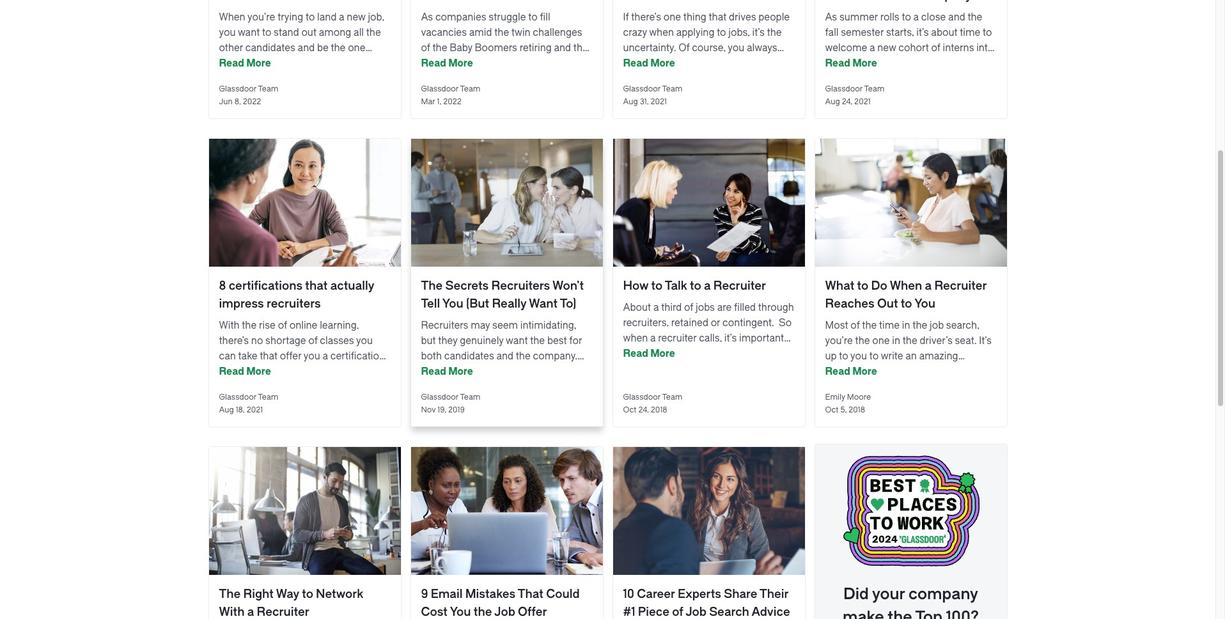 Task type: vqa. For each thing, say whether or not it's contained in the screenshot.
on within button
no



Task type: describe. For each thing, give the bounding box(es) containing it.
the left company.
[[516, 351, 531, 362]]

oct for how to talk to a recruiter
[[624, 406, 637, 415]]

fall
[[826, 27, 839, 38]]

stand
[[274, 27, 299, 38]]

shortage
[[266, 335, 306, 347]]

the inside 9 email mistakes that could cost you the job offer
[[474, 605, 492, 619]]

what to do when a recruiter reaches out to you
[[826, 279, 987, 311]]

up
[[826, 351, 837, 362]]

team for as companies struggle to fill vacancies amid the twin challenges of the baby boomers retiring and the great resignation, many are overlooking talent in...
[[460, 84, 481, 93]]

a up skill,...
[[323, 351, 328, 362]]

amid
[[469, 27, 492, 38]]

glassdoor for when you're trying to land a new job, you want to stand out among all the other candidates and be the one recruiters call....
[[219, 84, 257, 93]]

to left stand
[[262, 27, 272, 38]]

did
[[844, 585, 869, 603]]

how
[[624, 279, 649, 293]]

team inside glassdoor team aug 24, 2021
[[865, 84, 885, 93]]

more up the moore
[[853, 366, 878, 378]]

about a third of jobs are filled through recruiters, retained or contingent.  so when a recruiter calls, it's important to know how to respond...
[[624, 302, 795, 360]]

the up an
[[903, 335, 918, 347]]

interns
[[943, 42, 975, 54]]

more down welcome
[[853, 58, 878, 69]]

more down uncertainty.
[[651, 58, 676, 69]]

amazing
[[920, 351, 959, 362]]

the secrets recruiters won't tell you (but really want to)
[[421, 279, 584, 311]]

glassdoor for how to talk to a recruiter
[[624, 393, 661, 402]]

driver's
[[920, 335, 953, 347]]

there's
[[219, 335, 249, 347]]

experts
[[678, 587, 722, 601]]

the inside as summer rolls to a close and the fall semester starts, it's about time to welcome a new cohort of interns into your workplace...
[[968, 12, 983, 23]]

read up best...
[[421, 366, 447, 378]]

trying
[[278, 12, 303, 23]]

read more down uncertainty.
[[624, 58, 676, 69]]

jobs
[[696, 302, 715, 314]]

an
[[906, 351, 917, 362]]

your inside as summer rolls to a close and the fall semester starts, it's about time to welcome a new cohort of interns into your workplace...
[[826, 58, 846, 69]]

retiring
[[520, 42, 552, 54]]

are inside as companies struggle to fill vacancies amid the twin challenges of the baby boomers retiring and the great resignation, many are overlooking talent in...
[[536, 58, 550, 69]]

company
[[909, 585, 979, 603]]

secrets
[[446, 279, 489, 293]]

if there's one thing that drives people crazy when applying to jobs, it's the uncertainty. of course, you always want to get a job...
[[624, 12, 790, 69]]

you up certification
[[356, 335, 373, 347]]

trade,
[[283, 366, 309, 378]]

genuinely
[[460, 335, 504, 347]]

to left get
[[648, 58, 657, 69]]

recruiters,
[[624, 317, 669, 329]]

emily moore oct 5, 2018
[[826, 393, 872, 415]]

to right 'how'
[[683, 348, 693, 360]]

no
[[251, 335, 263, 347]]

recruiter for how to talk to a recruiter
[[714, 279, 767, 293]]

land
[[317, 12, 337, 23]]

and inside recruiters may seem intimidating, but they genuinely want the best for both candidates and the company. good recruiters want you to have the best...
[[497, 351, 514, 362]]

to up out
[[306, 12, 315, 23]]

you up skill,...
[[304, 351, 320, 362]]

read more down "up"
[[826, 366, 878, 378]]

your inside did your company make the top 100?
[[873, 585, 906, 603]]

summer
[[840, 12, 879, 23]]

when inside if there's one thing that drives people crazy when applying to jobs, it's the uncertainty. of course, you always want to get a job...
[[650, 27, 674, 38]]

the right way to network with a recruiter link
[[209, 447, 401, 619]]

glassdoor team nov 19, 2019
[[421, 393, 481, 415]]

as companies struggle to fill vacancies amid the twin challenges of the baby boomers retiring and the great resignation, many are overlooking talent in...
[[421, 12, 589, 84]]

of down the online
[[309, 335, 318, 347]]

write
[[881, 351, 904, 362]]

8
[[219, 279, 226, 293]]

recruiter for what to do when a recruiter reaches out to you
[[935, 279, 987, 293]]

you inside when you're trying to land a new job, you want to stand out among all the other candidates and be the one recruiters call....
[[219, 27, 236, 38]]

team for when you're trying to land a new job, you want to stand out among all the other candidates and be the one recruiters call....
[[258, 84, 279, 93]]

aug for 8 certifications that actually impress recruiters
[[219, 406, 234, 415]]

do
[[872, 279, 888, 293]]

candidates inside recruiters may seem intimidating, but they genuinely want the best for both candidates and the company. good recruiters want you to have the best...
[[445, 351, 494, 362]]

more down baby
[[449, 58, 473, 69]]

crazy
[[624, 27, 647, 38]]

thing
[[684, 12, 707, 23]]

1,
[[437, 97, 442, 106]]

want inside if there's one thing that drives people crazy when applying to jobs, it's the uncertainty. of course, you always want to get a job...
[[624, 58, 646, 69]]

read more up the overlooking
[[421, 58, 473, 69]]

mistakes
[[466, 587, 516, 601]]

to left know
[[624, 348, 633, 360]]

offer
[[518, 605, 547, 619]]

2018 for what to do when a recruiter reaches out to you
[[849, 406, 866, 415]]

read down recruiters,
[[624, 348, 649, 360]]

more up glassdoor team jun 8, 2022
[[246, 58, 271, 69]]

of right rise
[[278, 320, 287, 331]]

read more up best...
[[421, 366, 473, 378]]

the inside if there's one thing that drives people crazy when applying to jobs, it's the uncertainty. of course, you always want to get a job...
[[768, 27, 782, 38]]

want down seem
[[506, 335, 528, 347]]

aug for if there's one thing that drives people crazy when applying to jobs, it's the uncertainty. of course, you always want to get a job...
[[624, 97, 638, 106]]

glassdoor team aug 18, 2021
[[219, 393, 279, 415]]

new inside as summer rolls to a close and the fall semester starts, it's about time to welcome a new cohort of interns into your workplace...
[[878, 42, 897, 54]]

you're inside when you're trying to land a new job, you want to stand out among all the other candidates and be the one recruiters call....
[[248, 12, 275, 23]]

2018 for how to talk to a recruiter
[[651, 406, 668, 415]]

candidates inside when you're trying to land a new job, you want to stand out among all the other candidates and be the one recruiters call....
[[246, 42, 296, 54]]

it's inside as summer rolls to a close and the fall semester starts, it's about time to welcome a new cohort of interns into your workplace...
[[917, 27, 929, 38]]

make
[[843, 608, 885, 619]]

rolls
[[881, 12, 900, 23]]

read down welcome
[[826, 58, 851, 69]]

glassdoor team mar 1, 2022
[[421, 84, 481, 106]]

won't
[[553, 279, 584, 293]]

recruiters inside when you're trying to land a new job, you want to stand out among all the other candidates and be the one recruiters call....
[[219, 58, 263, 69]]

the down reaches
[[863, 320, 877, 331]]

5,
[[841, 406, 847, 415]]

nov
[[421, 406, 436, 415]]

how to talk to a recruiter
[[624, 279, 767, 293]]

1 vertical spatial in
[[893, 335, 901, 347]]

of inside most of the time in the job search, you're the one in the driver's seat. it's up to you to write an amazing resume,...
[[851, 320, 860, 331]]

of inside 10 career experts share their #1 piece of job search advice
[[673, 605, 684, 619]]

the left job
[[913, 320, 928, 331]]

read down can
[[219, 366, 244, 378]]

9
[[421, 587, 428, 601]]

to inside as companies struggle to fill vacancies amid the twin challenges of the baby boomers retiring and the great resignation, many are overlooking talent in...
[[529, 12, 538, 23]]

to left talk
[[652, 279, 663, 293]]

8,
[[235, 97, 241, 106]]

18,
[[236, 406, 245, 415]]

read more down other
[[219, 58, 271, 69]]

it's inside if there's one thing that drives people crazy when applying to jobs, it's the uncertainty. of course, you always want to get a job...
[[753, 27, 765, 38]]

the for the right way to network with a recruiter
[[219, 587, 241, 601]]

(but
[[466, 297, 490, 311]]

the down the intimidating,
[[531, 335, 545, 347]]

of inside "about a third of jobs are filled through recruiters, retained or contingent.  so when a recruiter calls, it's important to know how to respond..."
[[685, 302, 694, 314]]

to right rolls
[[902, 12, 912, 23]]

to left write
[[870, 351, 879, 362]]

19,
[[438, 406, 447, 415]]

respond...
[[695, 348, 740, 360]]

the down struggle
[[495, 27, 509, 38]]

that inside if there's one thing that drives people crazy when applying to jobs, it's the uncertainty. of course, you always want to get a job...
[[709, 12, 727, 23]]

when you're trying to land a new job, you want to stand out among all the other candidates and be the one recruiters call....
[[219, 12, 385, 69]]

a left close
[[914, 12, 920, 23]]

to left 'jobs,'
[[717, 27, 727, 38]]

time inside as summer rolls to a close and the fall semester starts, it's about time to welcome a new cohort of interns into your workplace...
[[961, 27, 981, 38]]

could
[[547, 587, 580, 601]]

the right 'have'
[[574, 366, 589, 378]]

with inside the right way to network with a recruiter
[[219, 605, 245, 619]]

when inside when you're trying to land a new job, you want to stand out among all the other candidates and be the one recruiters call....
[[219, 12, 245, 23]]

know
[[635, 348, 659, 360]]

read more down 'take' on the bottom of page
[[219, 366, 271, 378]]

10
[[624, 587, 635, 601]]

contingent.
[[723, 317, 775, 329]]

certification
[[331, 351, 385, 362]]

when inside what to do when a recruiter reaches out to you
[[890, 279, 923, 293]]

to left do
[[858, 279, 869, 293]]

as for as companies struggle to fill vacancies amid the twin challenges of the baby boomers retiring and the great resignation, many are overlooking talent in...
[[421, 12, 433, 23]]

of inside as summer rolls to a close and the fall semester starts, it's about time to welcome a new cohort of interns into your workplace...
[[932, 42, 941, 54]]

team for if there's one thing that drives people crazy when applying to jobs, it's the uncertainty. of course, you always want to get a job...
[[663, 84, 683, 93]]

all
[[354, 27, 364, 38]]

into
[[977, 42, 995, 54]]

job
[[930, 320, 944, 331]]

more right good
[[449, 366, 473, 378]]

you inside the secrets recruiters won't tell you (but really want to)
[[443, 297, 464, 311]]

semester
[[842, 27, 884, 38]]

top
[[916, 608, 943, 619]]

and inside as companies struggle to fill vacancies amid the twin challenges of the baby boomers retiring and the great resignation, many are overlooking talent in...
[[554, 42, 571, 54]]

a inside the right way to network with a recruiter
[[247, 605, 254, 619]]

as summer rolls to a close and the fall semester starts, it's about time to welcome a new cohort of interns into your workplace...
[[826, 12, 995, 69]]

starts,
[[887, 27, 915, 38]]

to inside the right way to network with a recruiter
[[302, 587, 313, 601]]

welcome
[[826, 42, 868, 54]]

the down challenges
[[574, 42, 589, 54]]

more down 'take' on the bottom of page
[[246, 366, 271, 378]]

the right be
[[331, 42, 346, 54]]

want
[[529, 297, 558, 311]]

to right out
[[901, 297, 913, 311]]

to up "into"
[[983, 27, 993, 38]]

important
[[740, 333, 784, 344]]

if
[[624, 12, 629, 23]]

reaches
[[826, 297, 875, 311]]

the inside with the rise of online learning, there's no shortage of classes you can take that offer you a certification in a particular trade, skill,...
[[242, 320, 257, 331]]

new inside when you're trying to land a new job, you want to stand out among all the other candidates and be the one recruiters call....
[[347, 12, 366, 23]]

recruiters inside recruiters may seem intimidating, but they genuinely want the best for both candidates and the company. good recruiters want you to have the best...
[[449, 366, 493, 378]]

you inside recruiters may seem intimidating, but they genuinely want the best for both candidates and the company. good recruiters want you to have the best...
[[519, 366, 536, 378]]

in inside with the rise of online learning, there's no shortage of classes you can take that offer you a certification in a particular trade, skill,...
[[219, 366, 227, 378]]

moore
[[848, 393, 872, 402]]

to)
[[560, 297, 577, 311]]

search
[[710, 605, 750, 619]]



Task type: locate. For each thing, give the bounding box(es) containing it.
0 vertical spatial recruiters
[[492, 279, 550, 293]]

glassdoor inside "glassdoor team mar 1, 2022"
[[421, 84, 459, 93]]

#1
[[624, 605, 636, 619]]

you up other
[[219, 27, 236, 38]]

recruiters inside the secrets recruiters won't tell you (but really want to)
[[492, 279, 550, 293]]

0 horizontal spatial 2021
[[247, 406, 263, 415]]

0 horizontal spatial time
[[880, 320, 900, 331]]

recruiter inside what to do when a recruiter reaches out to you
[[935, 279, 987, 293]]

0 vertical spatial recruiters
[[219, 58, 263, 69]]

1 vertical spatial 24,
[[639, 406, 649, 415]]

offer
[[280, 351, 302, 362]]

0 horizontal spatial recruiters
[[421, 320, 469, 331]]

1 horizontal spatial oct
[[826, 406, 839, 415]]

it's up the cohort
[[917, 27, 929, 38]]

for
[[570, 335, 582, 347]]

2018 inside 'emily moore oct 5, 2018'
[[849, 406, 866, 415]]

0 horizontal spatial new
[[347, 12, 366, 23]]

to right "up"
[[840, 351, 849, 362]]

as for as summer rolls to a close and the fall semester starts, it's about time to welcome a new cohort of interns into your workplace...
[[826, 12, 838, 23]]

0 horizontal spatial the
[[219, 587, 241, 601]]

one inside when you're trying to land a new job, you want to stand out among all the other candidates and be the one recruiters call....
[[348, 42, 366, 54]]

you inside if there's one thing that drives people crazy when applying to jobs, it's the uncertainty. of course, you always want to get a job...
[[728, 42, 745, 54]]

you're inside most of the time in the job search, you're the one in the driver's seat. it's up to you to write an amazing resume,...
[[826, 335, 853, 347]]

to left 'have'
[[538, 366, 547, 378]]

did your company make the top 100? link
[[815, 445, 1007, 619]]

glassdoor up 8,
[[219, 84, 257, 93]]

with
[[219, 320, 240, 331], [219, 605, 245, 619]]

a inside what to do when a recruiter reaches out to you
[[926, 279, 932, 293]]

more
[[246, 58, 271, 69], [449, 58, 473, 69], [651, 58, 676, 69], [853, 58, 878, 69], [651, 348, 676, 360], [246, 366, 271, 378], [449, 366, 473, 378], [853, 366, 878, 378]]

your
[[826, 58, 846, 69], [873, 585, 906, 603]]

the down mistakes
[[474, 605, 492, 619]]

0 vertical spatial one
[[664, 12, 682, 23]]

when up other
[[219, 12, 245, 23]]

2 oct from the left
[[826, 406, 839, 415]]

to right the way
[[302, 587, 313, 601]]

when up out
[[890, 279, 923, 293]]

0 horizontal spatial are
[[536, 58, 550, 69]]

time inside most of the time in the job search, you're the one in the driver's seat. it's up to you to write an amazing resume,...
[[880, 320, 900, 331]]

1 horizontal spatial the
[[421, 279, 443, 293]]

boomers
[[475, 42, 518, 54]]

and inside as summer rolls to a close and the fall semester starts, it's about time to welcome a new cohort of interns into your workplace...
[[949, 12, 966, 23]]

1 with from the top
[[219, 320, 240, 331]]

resume,...
[[826, 366, 870, 378]]

job inside 9 email mistakes that could cost you the job offer
[[495, 605, 516, 619]]

31,
[[640, 97, 649, 106]]

and down out
[[298, 42, 315, 54]]

the inside the right way to network with a recruiter
[[219, 587, 241, 601]]

2 horizontal spatial that
[[709, 12, 727, 23]]

you're down most
[[826, 335, 853, 347]]

24, for about a third of jobs are filled through recruiters, retained or contingent.  so when a recruiter calls, it's important to know how to respond...
[[639, 406, 649, 415]]

glassdoor team oct 24, 2018
[[624, 393, 683, 415]]

1 horizontal spatial that
[[305, 279, 328, 293]]

oct inside 'emily moore oct 5, 2018'
[[826, 406, 839, 415]]

email
[[431, 587, 463, 601]]

job for of
[[686, 605, 707, 619]]

1 vertical spatial are
[[718, 302, 732, 314]]

recruiters up they
[[421, 320, 469, 331]]

want down genuinely
[[495, 366, 517, 378]]

time down out
[[880, 320, 900, 331]]

be
[[317, 42, 329, 54]]

0 horizontal spatial 24,
[[639, 406, 649, 415]]

a down can
[[230, 366, 235, 378]]

always
[[747, 42, 778, 54]]

companies
[[436, 12, 487, 23]]

glassdoor for if there's one thing that drives people crazy when applying to jobs, it's the uncertainty. of course, you always want to get a job...
[[624, 84, 661, 93]]

2 horizontal spatial in
[[903, 320, 911, 331]]

1 horizontal spatial your
[[873, 585, 906, 603]]

jun
[[219, 97, 233, 106]]

one
[[664, 12, 682, 23], [348, 42, 366, 54], [873, 335, 890, 347]]

0 horizontal spatial as
[[421, 12, 433, 23]]

cost
[[421, 605, 448, 619]]

2022 for recruiters
[[243, 97, 261, 106]]

learning,
[[320, 320, 359, 331]]

recruiter inside the right way to network with a recruiter
[[257, 605, 310, 619]]

0 horizontal spatial recruiters
[[219, 58, 263, 69]]

job down experts at the bottom of page
[[686, 605, 707, 619]]

recruiters up the online
[[267, 297, 321, 311]]

1 horizontal spatial 2022
[[443, 97, 462, 106]]

how
[[662, 348, 681, 360]]

2 vertical spatial one
[[873, 335, 890, 347]]

2022 inside glassdoor team jun 8, 2022
[[243, 97, 261, 106]]

1 2022 from the left
[[243, 97, 261, 106]]

oct down know
[[624, 406, 637, 415]]

one up write
[[873, 335, 890, 347]]

candidates down genuinely
[[445, 351, 494, 362]]

1 horizontal spatial in
[[893, 335, 901, 347]]

it's inside "about a third of jobs are filled through recruiters, retained or contingent.  so when a recruiter calls, it's important to know how to respond..."
[[725, 333, 737, 344]]

2 2022 from the left
[[443, 97, 462, 106]]

when inside "about a third of jobs are filled through recruiters, retained or contingent.  so when a recruiter calls, it's important to know how to respond..."
[[624, 333, 648, 344]]

team inside glassdoor team aug 31, 2021
[[663, 84, 683, 93]]

certifications
[[229, 279, 303, 293]]

as inside as summer rolls to a close and the fall semester starts, it's about time to welcome a new cohort of interns into your workplace...
[[826, 12, 838, 23]]

recruiter
[[659, 333, 697, 344]]

right
[[243, 587, 274, 601]]

classes
[[320, 335, 354, 347]]

aug inside glassdoor team aug 31, 2021
[[624, 97, 638, 106]]

share
[[724, 587, 758, 601]]

intimidating,
[[521, 320, 577, 331]]

oct for what to do when a recruiter reaches out to you
[[826, 406, 839, 415]]

recruiters
[[492, 279, 550, 293], [421, 320, 469, 331]]

a up workplace...
[[870, 42, 876, 54]]

glassdoor team jun 8, 2022
[[219, 84, 279, 106]]

about
[[932, 27, 958, 38]]

network
[[316, 587, 364, 601]]

one inside if there's one thing that drives people crazy when applying to jobs, it's the uncertainty. of course, you always want to get a job...
[[664, 12, 682, 23]]

2021 inside glassdoor team aug 31, 2021
[[651, 97, 667, 106]]

2 horizontal spatial it's
[[917, 27, 929, 38]]

2022 right 8,
[[243, 97, 261, 106]]

about
[[624, 302, 651, 314]]

2 horizontal spatial recruiter
[[935, 279, 987, 293]]

of up the retained
[[685, 302, 694, 314]]

2 vertical spatial that
[[260, 351, 278, 362]]

tell
[[421, 297, 440, 311]]

2 job from the left
[[686, 605, 707, 619]]

1 horizontal spatial 2018
[[849, 406, 866, 415]]

0 vertical spatial in
[[903, 320, 911, 331]]

0 horizontal spatial 2018
[[651, 406, 668, 415]]

way
[[276, 587, 299, 601]]

glassdoor inside glassdoor team aug 24, 2021
[[826, 84, 863, 93]]

the right all
[[366, 27, 381, 38]]

to right talk
[[690, 279, 702, 293]]

actually
[[331, 279, 374, 293]]

as inside as companies struggle to fill vacancies amid the twin challenges of the baby boomers retiring and the great resignation, many are overlooking talent in...
[[421, 12, 433, 23]]

a inside if there's one thing that drives people crazy when applying to jobs, it's the uncertainty. of course, you always want to get a job...
[[676, 58, 682, 69]]

fill
[[540, 12, 551, 23]]

the right way to network with a recruiter
[[219, 587, 364, 619]]

workplace...
[[848, 58, 902, 69]]

1 horizontal spatial aug
[[624, 97, 638, 106]]

team down 'how'
[[663, 393, 683, 402]]

2 horizontal spatial aug
[[826, 97, 841, 106]]

really
[[492, 297, 527, 311]]

8 certifications that actually impress recruiters
[[219, 279, 374, 311]]

of down about
[[932, 42, 941, 54]]

0 vertical spatial new
[[347, 12, 366, 23]]

they
[[439, 335, 458, 347]]

recruiters inside recruiters may seem intimidating, but they genuinely want the best for both candidates and the company. good recruiters want you to have the best...
[[421, 320, 469, 331]]

team inside glassdoor team aug 18, 2021
[[258, 393, 279, 402]]

glassdoor inside glassdoor team jun 8, 2022
[[219, 84, 257, 93]]

want
[[238, 27, 260, 38], [624, 58, 646, 69], [506, 335, 528, 347], [495, 366, 517, 378]]

team for the secrets recruiters won't tell you (but really want to)
[[460, 393, 481, 402]]

you down 'jobs,'
[[728, 42, 745, 54]]

2021 for 8 certifications that actually impress recruiters
[[247, 406, 263, 415]]

the for the secrets recruiters won't tell you (but really want to)
[[421, 279, 443, 293]]

a left third
[[654, 302, 659, 314]]

the up the resume,...
[[856, 335, 871, 347]]

best
[[548, 335, 567, 347]]

1 vertical spatial time
[[880, 320, 900, 331]]

team for 8 certifications that actually impress recruiters
[[258, 393, 279, 402]]

as up vacancies in the left top of the page
[[421, 12, 433, 23]]

2022 for talent
[[443, 97, 462, 106]]

1 horizontal spatial new
[[878, 42, 897, 54]]

1 vertical spatial the
[[219, 587, 241, 601]]

team up 2019
[[460, 393, 481, 402]]

0 horizontal spatial 2022
[[243, 97, 261, 106]]

1 vertical spatial your
[[873, 585, 906, 603]]

candidates up call....
[[246, 42, 296, 54]]

want up other
[[238, 27, 260, 38]]

and down genuinely
[[497, 351, 514, 362]]

their
[[760, 587, 789, 601]]

cohort
[[899, 42, 930, 54]]

1 vertical spatial recruiters
[[421, 320, 469, 331]]

2022 right "1,"
[[443, 97, 462, 106]]

24, down workplace...
[[842, 97, 853, 106]]

aug down welcome
[[826, 97, 841, 106]]

recruiters inside 8 certifications that actually impress recruiters
[[267, 297, 321, 311]]

a up job
[[926, 279, 932, 293]]

both
[[421, 351, 442, 362]]

1 vertical spatial when
[[624, 333, 648, 344]]

oct left '5,'
[[826, 406, 839, 415]]

team inside "glassdoor team mar 1, 2022"
[[460, 84, 481, 93]]

0 horizontal spatial in
[[219, 366, 227, 378]]

2021 right 31,
[[651, 97, 667, 106]]

2 2018 from the left
[[849, 406, 866, 415]]

that up particular on the left of the page
[[260, 351, 278, 362]]

glassdoor for the secrets recruiters won't tell you (but really want to)
[[421, 393, 459, 402]]

2022 inside "glassdoor team mar 1, 2022"
[[443, 97, 462, 106]]

0 vertical spatial are
[[536, 58, 550, 69]]

when down recruiters,
[[624, 333, 648, 344]]

to left fill at the top left
[[529, 12, 538, 23]]

0 horizontal spatial it's
[[725, 333, 737, 344]]

1 horizontal spatial recruiter
[[714, 279, 767, 293]]

and inside when you're trying to land a new job, you want to stand out among all the other candidates and be the one recruiters call....
[[298, 42, 315, 54]]

a up know
[[651, 333, 656, 344]]

a up jobs
[[704, 279, 711, 293]]

team inside glassdoor team nov 19, 2019
[[460, 393, 481, 402]]

24, for as summer rolls to a close and the fall semester starts, it's about time to welcome a new cohort of interns into your workplace...
[[842, 97, 853, 106]]

1 vertical spatial candidates
[[445, 351, 494, 362]]

1 horizontal spatial time
[[961, 27, 981, 38]]

1 2018 from the left
[[651, 406, 668, 415]]

when
[[219, 12, 245, 23], [890, 279, 923, 293]]

the inside did your company make the top 100?
[[888, 608, 913, 619]]

read up the overlooking
[[421, 58, 447, 69]]

1 vertical spatial recruiters
[[267, 297, 321, 311]]

0 horizontal spatial when
[[624, 333, 648, 344]]

1 horizontal spatial are
[[718, 302, 732, 314]]

glassdoor for as companies struggle to fill vacancies amid the twin challenges of the baby boomers retiring and the great resignation, many are overlooking talent in...
[[421, 84, 459, 93]]

the up "into"
[[968, 12, 983, 23]]

glassdoor inside glassdoor team aug 31, 2021
[[624, 84, 661, 93]]

you
[[443, 297, 464, 311], [915, 297, 936, 311], [450, 605, 471, 619]]

team inside glassdoor team oct 24, 2018
[[663, 393, 683, 402]]

0 horizontal spatial job
[[495, 605, 516, 619]]

2 with from the top
[[219, 605, 245, 619]]

in...
[[505, 73, 521, 84]]

uncertainty.
[[624, 42, 677, 54]]

0 vertical spatial when
[[650, 27, 674, 38]]

1 horizontal spatial candidates
[[445, 351, 494, 362]]

drives
[[729, 12, 757, 23]]

the down vacancies in the left top of the page
[[433, 42, 448, 54]]

read down "up"
[[826, 366, 851, 378]]

2 horizontal spatial recruiters
[[449, 366, 493, 378]]

glassdoor team aug 24, 2021
[[826, 84, 885, 106]]

0 vertical spatial 24,
[[842, 97, 853, 106]]

with the rise of online learning, there's no shortage of classes you can take that offer you a certification in a particular trade, skill,...
[[219, 320, 385, 378]]

a down right
[[247, 605, 254, 619]]

job for the
[[495, 605, 516, 619]]

mar
[[421, 97, 435, 106]]

out
[[302, 27, 317, 38]]

best...
[[421, 381, 449, 393]]

0 horizontal spatial one
[[348, 42, 366, 54]]

2018 down the moore
[[849, 406, 866, 415]]

2021 for if there's one thing that drives people crazy when applying to jobs, it's the uncertainty. of course, you always want to get a job...
[[651, 97, 667, 106]]

what
[[826, 279, 855, 293]]

one inside most of the time in the job search, you're the one in the driver's seat. it's up to you to write an amazing resume,...
[[873, 335, 890, 347]]

1 vertical spatial you're
[[826, 335, 853, 347]]

are inside "about a third of jobs are filled through recruiters, retained or contingent.  so when a recruiter calls, it's important to know how to respond..."
[[718, 302, 732, 314]]

glassdoor up 31,
[[624, 84, 661, 93]]

you inside 9 email mistakes that could cost you the job offer
[[450, 605, 471, 619]]

glassdoor inside glassdoor team oct 24, 2018
[[624, 393, 661, 402]]

to inside recruiters may seem intimidating, but they genuinely want the best for both candidates and the company. good recruiters want you to have the best...
[[538, 366, 547, 378]]

0 vertical spatial candidates
[[246, 42, 296, 54]]

2021 inside glassdoor team aug 18, 2021
[[247, 406, 263, 415]]

and down challenges
[[554, 42, 571, 54]]

0 vertical spatial you're
[[248, 12, 275, 23]]

aug inside glassdoor team aug 24, 2021
[[826, 97, 841, 106]]

oct inside glassdoor team oct 24, 2018
[[624, 406, 637, 415]]

1 oct from the left
[[624, 406, 637, 415]]

with inside with the rise of online learning, there's no shortage of classes you can take that offer you a certification in a particular trade, skill,...
[[219, 320, 240, 331]]

1 horizontal spatial job
[[686, 605, 707, 619]]

1 vertical spatial one
[[348, 42, 366, 54]]

1 horizontal spatial 24,
[[842, 97, 853, 106]]

0 horizontal spatial recruiter
[[257, 605, 310, 619]]

0 vertical spatial time
[[961, 27, 981, 38]]

recruiters up really
[[492, 279, 550, 293]]

you inside most of the time in the job search, you're the one in the driver's seat. it's up to you to write an amazing resume,...
[[851, 351, 868, 362]]

talent
[[477, 73, 503, 84]]

new up all
[[347, 12, 366, 23]]

0 horizontal spatial aug
[[219, 406, 234, 415]]

glassdoor for 8 certifications that actually impress recruiters
[[219, 393, 257, 402]]

time
[[961, 27, 981, 38], [880, 320, 900, 331]]

in down can
[[219, 366, 227, 378]]

0 vertical spatial that
[[709, 12, 727, 23]]

team inside glassdoor team jun 8, 2022
[[258, 84, 279, 93]]

more down recruiter at the right of page
[[651, 348, 676, 360]]

the left right
[[219, 587, 241, 601]]

glassdoor inside glassdoor team aug 18, 2021
[[219, 393, 257, 402]]

recruiter up filled
[[714, 279, 767, 293]]

the down the people
[[768, 27, 782, 38]]

0 vertical spatial when
[[219, 12, 245, 23]]

1 horizontal spatial you're
[[826, 335, 853, 347]]

9 email mistakes that could cost you the job offer link
[[411, 447, 603, 619]]

aug
[[624, 97, 638, 106], [826, 97, 841, 106], [219, 406, 234, 415]]

retained
[[672, 317, 709, 329]]

1 horizontal spatial when
[[650, 27, 674, 38]]

team for how to talk to a recruiter
[[663, 393, 683, 402]]

the
[[968, 12, 983, 23], [366, 27, 381, 38], [495, 27, 509, 38], [768, 27, 782, 38], [331, 42, 346, 54], [433, 42, 448, 54], [574, 42, 589, 54], [242, 320, 257, 331], [863, 320, 877, 331], [913, 320, 928, 331], [531, 335, 545, 347], [856, 335, 871, 347], [903, 335, 918, 347], [516, 351, 531, 362], [574, 366, 589, 378], [474, 605, 492, 619], [888, 608, 913, 619]]

2 horizontal spatial one
[[873, 335, 890, 347]]

2 vertical spatial recruiters
[[449, 366, 493, 378]]

2018 inside glassdoor team oct 24, 2018
[[651, 406, 668, 415]]

1 as from the left
[[421, 12, 433, 23]]

0 vertical spatial your
[[826, 58, 846, 69]]

0 horizontal spatial you're
[[248, 12, 275, 23]]

0 horizontal spatial that
[[260, 351, 278, 362]]

1 horizontal spatial as
[[826, 12, 838, 23]]

1 horizontal spatial recruiters
[[492, 279, 550, 293]]

the inside the secrets recruiters won't tell you (but really want to)
[[421, 279, 443, 293]]

0 horizontal spatial when
[[219, 12, 245, 23]]

read down other
[[219, 58, 244, 69]]

piece
[[638, 605, 670, 619]]

2021 inside glassdoor team aug 24, 2021
[[855, 97, 871, 106]]

you inside what to do when a recruiter reaches out to you
[[915, 297, 936, 311]]

that inside with the rise of online learning, there's no shortage of classes you can take that offer you a certification in a particular trade, skill,...
[[260, 351, 278, 362]]

2 vertical spatial in
[[219, 366, 227, 378]]

2018 down 'how'
[[651, 406, 668, 415]]

2021 right 18,
[[247, 406, 263, 415]]

in up write
[[893, 335, 901, 347]]

job inside 10 career experts share their #1 piece of job search advice
[[686, 605, 707, 619]]

0 horizontal spatial your
[[826, 58, 846, 69]]

a right get
[[676, 58, 682, 69]]

1 vertical spatial when
[[890, 279, 923, 293]]

in left job
[[903, 320, 911, 331]]

glassdoor inside glassdoor team nov 19, 2019
[[421, 393, 459, 402]]

that left actually
[[305, 279, 328, 293]]

1 horizontal spatial it's
[[753, 27, 765, 38]]

24, inside glassdoor team oct 24, 2018
[[639, 406, 649, 415]]

recruiter down the way
[[257, 605, 310, 619]]

career
[[637, 587, 676, 601]]

2018
[[651, 406, 668, 415], [849, 406, 866, 415]]

24, inside glassdoor team aug 24, 2021
[[842, 97, 853, 106]]

1 horizontal spatial when
[[890, 279, 923, 293]]

1 horizontal spatial one
[[664, 12, 682, 23]]

read more down recruiters,
[[624, 348, 676, 360]]

baby
[[450, 42, 473, 54]]

1 horizontal spatial recruiters
[[267, 297, 321, 311]]

most
[[826, 320, 849, 331]]

glassdoor down know
[[624, 393, 661, 402]]

0 vertical spatial with
[[219, 320, 240, 331]]

you down email
[[450, 605, 471, 619]]

oct
[[624, 406, 637, 415], [826, 406, 839, 415]]

company.
[[533, 351, 578, 362]]

as up fall
[[826, 12, 838, 23]]

0 horizontal spatial oct
[[624, 406, 637, 415]]

1 vertical spatial with
[[219, 605, 245, 619]]

2 as from the left
[[826, 12, 838, 23]]

want inside when you're trying to land a new job, you want to stand out among all the other candidates and be the one recruiters call....
[[238, 27, 260, 38]]

a inside when you're trying to land a new job, you want to stand out among all the other candidates and be the one recruiters call....
[[339, 12, 345, 23]]

read down uncertainty.
[[624, 58, 649, 69]]

aug left 18,
[[219, 406, 234, 415]]

2019
[[449, 406, 465, 415]]

0 horizontal spatial candidates
[[246, 42, 296, 54]]

calls,
[[699, 333, 722, 344]]

2 horizontal spatial 2021
[[855, 97, 871, 106]]

take
[[238, 351, 258, 362]]

seat.
[[956, 335, 977, 347]]

that inside 8 certifications that actually impress recruiters
[[305, 279, 328, 293]]

0 vertical spatial the
[[421, 279, 443, 293]]

of inside as companies struggle to fill vacancies amid the twin challenges of the baby boomers retiring and the great resignation, many are overlooking talent in...
[[421, 42, 430, 54]]

1 vertical spatial new
[[878, 42, 897, 54]]

glassdoor team aug 31, 2021
[[624, 84, 683, 106]]

aug inside glassdoor team aug 18, 2021
[[219, 406, 234, 415]]

1 job from the left
[[495, 605, 516, 619]]

1 horizontal spatial 2021
[[651, 97, 667, 106]]

1 vertical spatial that
[[305, 279, 328, 293]]

you're
[[248, 12, 275, 23], [826, 335, 853, 347]]

read more down welcome
[[826, 58, 878, 69]]



